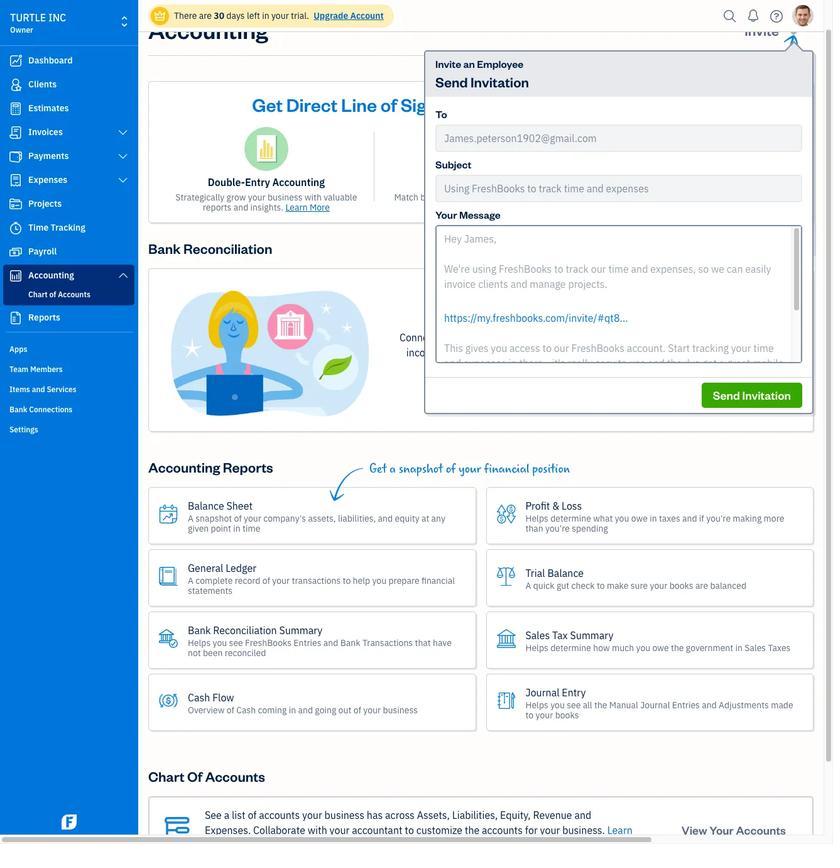 Task type: vqa. For each thing, say whether or not it's contained in the screenshot.
first chevron large down icon from the top
yes



Task type: describe. For each thing, give the bounding box(es) containing it.
automatically
[[536, 331, 598, 344]]

helps for sales tax summary
[[526, 642, 549, 654]]

freshbooks inside bank reconciliation summary helps you see freshbooks entries and bank transactions that have not been reconciled
[[245, 637, 292, 648]]

employee for invite an employee
[[584, 57, 631, 70]]

of
[[187, 768, 203, 785]]

employee for invite an employee send invitation
[[477, 57, 524, 70]]

invitation inside invite an employee send invitation
[[471, 73, 529, 91]]

and inside journal entry helps you see all the manual journal entries and adjustments made to your books
[[702, 699, 717, 711]]

payment image
[[8, 150, 23, 163]]

a for see
[[224, 809, 230, 822]]

a for general ledger
[[188, 575, 194, 586]]

client image
[[8, 79, 23, 91]]

advanced accounting
[[699, 202, 784, 213]]

learn more for bank reconciliation
[[490, 202, 534, 213]]

upgrade
[[314, 10, 348, 21]]

get a snapshot of your financial position
[[370, 462, 570, 477]]

any
[[432, 513, 446, 524]]

shape
[[648, 306, 688, 324]]

with inside the 'connect your bank account to automatically import transactions. match them with income and expenses tracked in freshbooks to keep your books up to date and accurate.'
[[749, 331, 769, 344]]

team
[[9, 365, 28, 374]]

equity,
[[500, 809, 531, 822]]

up
[[697, 346, 709, 359]]

reports inside main element
[[28, 312, 60, 323]]

general
[[188, 562, 223, 574]]

bank connections
[[9, 405, 72, 414]]

an for invite an employee
[[570, 57, 582, 70]]

your inside journal entry helps you see all the manual journal entries and adjustments made to your books
[[536, 709, 553, 721]]

making
[[733, 513, 762, 524]]

to inside trial balance a quick gut check to make sure your books are balanced
[[597, 580, 605, 591]]

in inside balance sheet a snapshot of your company's assets, liabilities, and equity at any given point in time
[[233, 523, 241, 534]]

sight
[[401, 92, 444, 116]]

of inside main element
[[49, 290, 56, 299]]

services
[[47, 385, 77, 394]]

your up account
[[510, 306, 539, 324]]

and inside see a list of accounts your business has across assets, liabilities, equity, revenue and expenses. collaborate with your accountant to customize the accounts for your business.
[[575, 809, 592, 822]]

to up tracked
[[525, 331, 534, 344]]

helps for bank reconciliation summary
[[188, 637, 211, 648]]

get for get direct line of sight into the health of your business
[[252, 92, 283, 116]]

0 vertical spatial reconciliation
[[461, 176, 527, 189]]

quick
[[534, 580, 555, 591]]

send inside invite an employee send invitation
[[436, 73, 468, 91]]

invite button
[[734, 15, 814, 45]]

business inside cash flow overview of cash coming in and going out of your business
[[383, 704, 418, 716]]

Enter a subject line text field
[[436, 175, 803, 202]]

taxes
[[659, 513, 681, 524]]

and inside balance sheet a snapshot of your company's assets, liabilities, and equity at any given point in time
[[378, 513, 393, 524]]

payroll
[[28, 246, 57, 257]]

your inside balance sheet a snapshot of your company's assets, liabilities, and equity at any given point in time
[[244, 513, 261, 524]]

with inside see a list of accounts your business has across assets, liabilities, equity, revenue and expenses. collaborate with your accountant to customize the accounts for your business.
[[308, 824, 327, 837]]

payments
[[28, 150, 69, 162]]

coming
[[258, 704, 287, 716]]

reconciled
[[225, 647, 266, 659]]

time
[[243, 523, 260, 534]]

summary for bank reconciliation summary
[[279, 624, 323, 637]]

members
[[30, 365, 63, 374]]

0 horizontal spatial you're
[[546, 523, 570, 534]]

of inside balance sheet a snapshot of your company's assets, liabilities, and equity at any given point in time
[[234, 513, 242, 524]]

government
[[686, 642, 734, 654]]

in inside cash flow overview of cash coming in and going out of your business
[[289, 704, 296, 716]]

and inside strategically grow your business with valuable reports and insights.
[[234, 202, 248, 213]]

make
[[607, 580, 629, 591]]

cash flow overview of cash coming in and going out of your business
[[188, 691, 418, 716]]

made
[[771, 699, 794, 711]]

summary for sales tax summary
[[570, 629, 614, 642]]

business inside strategically grow your business with valuable reports and insights.
[[268, 192, 303, 203]]

ledger
[[226, 562, 257, 574]]

learn for reconciliation
[[490, 202, 512, 213]]

in inside the profit & loss helps determine what you owe in taxes and if you're making more than you're spending
[[650, 513, 657, 524]]

team members link
[[3, 360, 135, 378]]

bank reconciliation summary helps you see freshbooks entries and bank transactions that have not been reconciled
[[188, 624, 452, 659]]

your left clean. at right top
[[436, 208, 457, 221]]

crown image
[[153, 9, 167, 22]]

invite an employee
[[543, 57, 631, 70]]

and inside create journal entries and edit accounts in the chart of accounts with
[[694, 192, 709, 203]]

journal up create
[[608, 176, 643, 189]]

trial.
[[291, 10, 309, 21]]

trial balance a quick gut check to make sure your books are balanced
[[526, 567, 747, 591]]

a for balance sheet
[[188, 513, 194, 524]]

and inside bank reconciliation summary helps you see freshbooks entries and bank transactions that have not been reconciled
[[324, 637, 338, 648]]

chart of accounts link
[[6, 287, 132, 302]]

entry for double-
[[245, 176, 270, 189]]

0 horizontal spatial bank reconciliation
[[148, 240, 272, 257]]

accounts inside create journal entries and edit accounts in the chart of accounts with
[[641, 202, 678, 213]]

apps
[[9, 344, 27, 354]]

dashboard image
[[8, 55, 23, 67]]

snapshot inside balance sheet a snapshot of your company's assets, liabilities, and equity at any given point in time
[[196, 513, 232, 524]]

your inside 'link'
[[710, 823, 734, 837]]

view your accounts
[[682, 823, 786, 837]]

https://my.freshbooks.com/invite/#qt8...
[[444, 312, 628, 324]]

see a list of accounts your business has across assets, liabilities, equity, revenue and expenses. collaborate with your accountant to customize the accounts for your business.
[[205, 809, 608, 837]]

expenses
[[28, 174, 67, 185]]

money image
[[8, 246, 23, 258]]

journal inside create journal entries and edit accounts in the chart of accounts with
[[632, 192, 662, 203]]

in left tip
[[584, 306, 595, 324]]

main element
[[0, 0, 170, 835]]

1 vertical spatial cash
[[237, 704, 256, 716]]

keep
[[475, 306, 508, 324]]

of inside create journal entries and edit accounts in the chart of accounts with
[[631, 202, 639, 213]]

the inside create journal entries and edit accounts in the chart of accounts with
[[775, 192, 788, 203]]

Last Name text field
[[678, 119, 803, 147]]

you inside journal entry helps you see all the manual journal entries and adjustments made to your books
[[551, 699, 565, 711]]

entries inside journal entry helps you see all the manual journal entries and adjustments made to your books
[[672, 699, 700, 711]]

invite for invite an employee send invitation
[[436, 57, 462, 70]]

direct
[[286, 92, 338, 116]]

balanced
[[711, 580, 747, 591]]

entries up create journal entries and edit accounts in the chart of accounts with
[[646, 176, 679, 189]]

timer image
[[8, 222, 23, 234]]

company's
[[264, 513, 306, 524]]

than
[[526, 523, 544, 534]]

First Name text field
[[543, 119, 668, 147]]

flow
[[213, 691, 234, 704]]

items
[[9, 385, 30, 394]]

line
[[341, 92, 377, 116]]

items and services link
[[3, 380, 135, 399]]

accounts for chart of accounts
[[58, 290, 90, 299]]

you inside bank reconciliation summary helps you see freshbooks entries and bank transactions that have not been reconciled
[[213, 637, 227, 648]]

the inside see a list of accounts your business has across assets, liabilities, equity, revenue and expenses. collaborate with your accountant to customize the accounts for your business.
[[465, 824, 480, 837]]

connect your bank account to begin matching your bank transactions image
[[169, 289, 370, 417]]

manual
[[610, 699, 639, 711]]

address
[[567, 157, 599, 168]]

bank left transactions
[[341, 637, 361, 648]]

to down import
[[609, 346, 618, 359]]

30
[[214, 10, 224, 21]]

owner
[[10, 25, 33, 35]]

given
[[188, 523, 209, 534]]

create
[[604, 192, 630, 203]]

0 vertical spatial cash
[[188, 691, 210, 704]]

sure
[[631, 580, 648, 591]]

to right up
[[711, 346, 720, 359]]

&
[[553, 500, 560, 512]]

days
[[227, 10, 245, 21]]

books inside journal entry helps you see all the manual journal entries and adjustments made to your books
[[555, 709, 579, 721]]

match bank transactions to keep your books squeaky clean.
[[394, 192, 568, 213]]

transactions
[[363, 637, 413, 648]]

keep your books in tip top shape
[[475, 306, 688, 324]]

advanced
[[699, 202, 738, 213]]

1 vertical spatial sales
[[745, 642, 766, 654]]

more inside learn more
[[205, 839, 228, 844]]

Enter an email address text field
[[543, 170, 803, 197]]

your inside the general ledger a complete record of your transactions to help you prepare financial statements
[[272, 575, 290, 586]]

accurate.
[[563, 361, 605, 374]]

connect your bank account to automatically import transactions. match them with income and expenses tracked in freshbooks to keep your books up to date and accurate.
[[400, 331, 769, 374]]

your inside trial balance a quick gut check to make sure your books are balanced
[[650, 580, 668, 591]]

in right left
[[262, 10, 269, 21]]

accountant
[[352, 824, 403, 837]]

transactions inside the general ledger a complete record of your transactions to help you prepare financial statements
[[292, 575, 341, 586]]

0 vertical spatial sales
[[526, 629, 550, 642]]

entries inside create journal entries and edit accounts in the chart of accounts with
[[664, 192, 692, 203]]

for
[[525, 824, 538, 837]]

learn more down 'assets,'
[[205, 824, 633, 844]]

spending
[[572, 523, 608, 534]]

chart up "edit"
[[701, 176, 727, 189]]

out
[[339, 704, 352, 716]]

account
[[351, 10, 384, 21]]

gut
[[557, 580, 570, 591]]

more for double-entry accounting
[[310, 202, 330, 213]]

your up first name text box
[[593, 92, 632, 116]]

tracking
[[51, 222, 85, 233]]

business inside see a list of accounts your business has across assets, liabilities, equity, revenue and expenses. collaborate with your accountant to customize the accounts for your business.
[[325, 809, 365, 822]]

profit & loss helps determine what you owe in taxes and if you're making more than you're spending
[[526, 500, 785, 534]]

helps for profit & loss
[[526, 513, 549, 524]]

chart of accounts
[[148, 768, 265, 785]]

valuable
[[324, 192, 357, 203]]

revenue
[[533, 809, 572, 822]]

a for trial balance
[[526, 580, 531, 591]]

statements
[[188, 585, 233, 596]]

bank up not
[[188, 624, 211, 637]]

journal down tax
[[526, 686, 560, 699]]

freshbooks inside the 'connect your bank account to automatically import transactions. match them with income and expenses tracked in freshbooks to keep your books up to date and accurate.'
[[554, 346, 607, 359]]

connect
[[400, 331, 437, 344]]

the inside journal entry helps you see all the manual journal entries and adjustments made to your books
[[595, 699, 608, 711]]

top
[[622, 306, 646, 324]]

general ledger a complete record of your transactions to help you prepare financial statements
[[188, 562, 455, 596]]

chevrondown image
[[785, 21, 803, 39]]

balance inside balance sheet a snapshot of your company's assets, liabilities, and equity at any given point in time
[[188, 500, 224, 512]]

to inside the general ledger a complete record of your transactions to help you prepare financial statements
[[343, 575, 351, 586]]

send inside button
[[713, 388, 740, 402]]

1 horizontal spatial accounts
[[482, 824, 523, 837]]

of inside the general ledger a complete record of your transactions to help you prepare financial statements
[[263, 575, 270, 586]]

chart left "of"
[[148, 768, 185, 785]]

what
[[594, 513, 613, 524]]

1 horizontal spatial you're
[[707, 513, 731, 524]]

see inside bank reconciliation summary helps you see freshbooks entries and bank transactions that have not been reconciled
[[229, 637, 243, 648]]

0 horizontal spatial are
[[199, 10, 212, 21]]

helps inside journal entry helps you see all the manual journal entries and adjustments made to your books
[[526, 699, 549, 711]]

invitation inside button
[[743, 388, 791, 402]]

estimate image
[[8, 102, 23, 115]]

much
[[612, 642, 634, 654]]

grow
[[227, 192, 246, 203]]

double-entry accounting
[[208, 176, 325, 189]]



Task type: locate. For each thing, give the bounding box(es) containing it.
books inside trial balance a quick gut check to make sure your books are balanced
[[670, 580, 694, 591]]

2 vertical spatial reconciliation
[[213, 624, 277, 637]]

determine for loss
[[551, 513, 592, 524]]

to inside see a list of accounts your business has across assets, liabilities, equity, revenue and expenses. collaborate with your accountant to customize the accounts for your business.
[[405, 824, 414, 837]]

1 vertical spatial reconciliation
[[183, 240, 272, 257]]

1 vertical spatial keep
[[621, 346, 643, 359]]

learn
[[286, 202, 308, 213], [490, 202, 512, 213], [608, 824, 633, 837]]

go to help image
[[767, 7, 787, 25]]

reconciliation down reports
[[183, 240, 272, 257]]

invite left chevrondown icon
[[745, 21, 780, 39]]

and left transactions
[[324, 637, 338, 648]]

1 vertical spatial invitation
[[743, 388, 791, 402]]

how
[[594, 642, 610, 654]]

your inside match bank transactions to keep your books squeaky clean.
[[525, 192, 542, 203]]

sales
[[526, 629, 550, 642], [745, 642, 766, 654]]

to inside journal entry helps you see all the manual journal entries and adjustments made to your books
[[526, 709, 534, 721]]

you're right if
[[707, 513, 731, 524]]

determine
[[551, 513, 592, 524], [551, 642, 592, 654]]

more right insights.
[[310, 202, 330, 213]]

0 vertical spatial determine
[[551, 513, 592, 524]]

chart inside create journal entries and edit accounts in the chart of accounts with
[[608, 202, 629, 213]]

search image
[[720, 7, 741, 25]]

learn for entry
[[286, 202, 308, 213]]

1 horizontal spatial balance
[[548, 567, 584, 579]]

owe left taxes
[[632, 513, 648, 524]]

overview
[[188, 704, 225, 716]]

a up equity
[[390, 462, 396, 477]]

reports link
[[3, 307, 135, 329]]

1 horizontal spatial employee
[[584, 57, 631, 70]]

assets,
[[417, 809, 450, 822]]

dashboard
[[28, 55, 73, 66]]

liabilities,
[[452, 809, 498, 822]]

learn more for double-entry accounting
[[286, 202, 330, 213]]

chart down enter an email address text field on the right top of page
[[608, 202, 629, 213]]

0 vertical spatial accounts
[[728, 192, 764, 203]]

0 vertical spatial a
[[390, 462, 396, 477]]

a inside the general ledger a complete record of your transactions to help you prepare financial statements
[[188, 575, 194, 586]]

2 horizontal spatial learn
[[608, 824, 633, 837]]

more right message
[[514, 202, 534, 213]]

time tracking
[[28, 222, 85, 233]]

determine inside sales tax summary helps determine how much you owe the government in sales taxes
[[551, 642, 592, 654]]

1 horizontal spatial snapshot
[[399, 462, 443, 477]]

1 horizontal spatial an
[[570, 57, 582, 70]]

1 determine from the top
[[551, 513, 592, 524]]

1 vertical spatial owe
[[653, 642, 669, 654]]

turtle
[[10, 11, 46, 24]]

2 employee from the left
[[584, 57, 631, 70]]

0 vertical spatial balance
[[188, 500, 224, 512]]

and inside items and services link
[[32, 385, 45, 394]]

freshbooks image
[[59, 815, 79, 830]]

0 horizontal spatial summary
[[279, 624, 323, 637]]

0 horizontal spatial see
[[229, 637, 243, 648]]

reports up sheet at the left of the page
[[223, 458, 273, 476]]

bank down subject
[[435, 176, 459, 189]]

0 horizontal spatial an
[[464, 57, 475, 70]]

you inside the profit & loss helps determine what you owe in taxes and if you're making more than you're spending
[[615, 513, 630, 524]]

journal entry helps you see all the manual journal entries and adjustments made to your books
[[526, 686, 794, 721]]

2 chevron large down image from the top
[[117, 270, 129, 280]]

1 horizontal spatial invitation
[[743, 388, 791, 402]]

with inside create journal entries and edit accounts in the chart of accounts with
[[680, 202, 697, 213]]

and inside cash flow overview of cash coming in and going out of your business
[[298, 704, 313, 716]]

chevron large down image up chart of accounts link
[[117, 270, 129, 280]]

record
[[235, 575, 261, 586]]

bank down "items"
[[9, 405, 27, 414]]

connections
[[29, 405, 72, 414]]

send up into
[[436, 73, 468, 91]]

with inside strategically grow your business with valuable reports and insights.
[[305, 192, 322, 203]]

match inside match bank transactions to keep your books squeaky clean.
[[394, 192, 419, 203]]

and right income
[[442, 346, 459, 359]]

prepare
[[389, 575, 420, 586]]

accounts down equity,
[[482, 824, 523, 837]]

1 horizontal spatial match
[[693, 331, 721, 344]]

determine down tax
[[551, 642, 592, 654]]

if
[[700, 513, 705, 524]]

0 vertical spatial business
[[268, 192, 303, 203]]

1 vertical spatial snapshot
[[196, 513, 232, 524]]

learn right business.
[[608, 824, 633, 837]]

tracked
[[507, 346, 541, 359]]

invitation up get direct line of sight into the health of your business
[[471, 73, 529, 91]]

helps inside sales tax summary helps determine how much you owe the government in sales taxes
[[526, 642, 549, 654]]

1 vertical spatial match
[[693, 331, 721, 344]]

you
[[615, 513, 630, 524], [372, 575, 387, 586], [213, 637, 227, 648], [637, 642, 651, 654], [551, 699, 565, 711]]

with down journal entries and chart of accounts
[[680, 202, 697, 213]]

invoices link
[[3, 121, 135, 144]]

create journal entries and edit accounts in the chart of accounts with
[[604, 192, 788, 213]]

double-entry accounting image
[[244, 127, 288, 171]]

accounts for chart of accounts
[[205, 768, 265, 785]]

reconciliation inside bank reconciliation summary helps you see freshbooks entries and bank transactions that have not been reconciled
[[213, 624, 277, 637]]

a left list
[[224, 809, 230, 822]]

you inside the general ledger a complete record of your transactions to help you prepare financial statements
[[372, 575, 387, 586]]

entry inside journal entry helps you see all the manual journal entries and adjustments made to your books
[[562, 686, 586, 699]]

taxes
[[769, 642, 791, 654]]

send invitation button
[[702, 383, 803, 408]]

in right coming
[[289, 704, 296, 716]]

see
[[205, 809, 222, 822]]

employee inside invite an employee send invitation
[[477, 57, 524, 70]]

1 an from the left
[[464, 57, 475, 70]]

accounts inside view your accounts 'link'
[[736, 823, 786, 837]]

1 horizontal spatial learn
[[490, 202, 512, 213]]

you right help
[[372, 575, 387, 586]]

bank inside the 'connect your bank account to automatically import transactions. match them with income and expenses tracked in freshbooks to keep your books up to date and accurate.'
[[462, 331, 484, 344]]

reports down chart of accounts
[[28, 312, 60, 323]]

2 chevron large down image from the top
[[117, 175, 129, 185]]

0 vertical spatial are
[[199, 10, 212, 21]]

journal entries and chart of accounts
[[608, 176, 784, 189]]

1 vertical spatial bank reconciliation
[[148, 240, 272, 257]]

freshbooks right been
[[245, 637, 292, 648]]

0 horizontal spatial financial
[[422, 575, 455, 586]]

chevron large down image for accounting
[[117, 270, 129, 280]]

get for get a snapshot of your financial position
[[370, 462, 387, 477]]

expenses.
[[205, 824, 251, 837]]

double-
[[208, 176, 245, 189]]

get up liabilities,
[[370, 462, 387, 477]]

you left the all
[[551, 699, 565, 711]]

more down expenses.
[[205, 839, 228, 844]]

your inside strategically grow your business with valuable reports and insights.
[[248, 192, 266, 203]]

there are 30 days left in your trial. upgrade account
[[174, 10, 384, 21]]

invoice image
[[8, 126, 23, 139]]

entry for journal
[[562, 686, 586, 699]]

1 vertical spatial see
[[567, 699, 581, 711]]

close image
[[791, 90, 805, 104]]

1 vertical spatial chevron large down image
[[117, 175, 129, 185]]

owe inside sales tax summary helps determine how much you owe the government in sales taxes
[[653, 642, 669, 654]]

determine inside the profit & loss helps determine what you owe in taxes and if you're making more than you're spending
[[551, 513, 592, 524]]

1 vertical spatial balance
[[548, 567, 584, 579]]

0 vertical spatial reports
[[28, 312, 60, 323]]

project image
[[8, 198, 23, 211]]

owe right much
[[653, 642, 669, 654]]

1 horizontal spatial get
[[370, 462, 387, 477]]

settings link
[[3, 420, 135, 439]]

0 vertical spatial invitation
[[471, 73, 529, 91]]

chart
[[701, 176, 727, 189], [608, 202, 629, 213], [28, 290, 48, 299], [148, 768, 185, 785]]

with right them
[[749, 331, 769, 344]]

learn inside "link"
[[608, 824, 633, 837]]

1 vertical spatial entry
[[562, 686, 586, 699]]

in left taxes
[[650, 513, 657, 524]]

0 horizontal spatial invitation
[[471, 73, 529, 91]]

0 horizontal spatial balance
[[188, 500, 224, 512]]

0 horizontal spatial invite
[[436, 57, 462, 70]]

an for invite an employee send invitation
[[464, 57, 475, 70]]

chart down accounting link
[[28, 290, 48, 299]]

0 horizontal spatial get
[[252, 92, 283, 116]]

0 horizontal spatial send
[[436, 73, 468, 91]]

reports
[[28, 312, 60, 323], [223, 458, 273, 476]]

projects link
[[3, 193, 135, 216]]

books left up
[[668, 346, 695, 359]]

0 horizontal spatial snapshot
[[196, 513, 232, 524]]

them
[[723, 331, 747, 344]]

a down the trial
[[526, 580, 531, 591]]

of
[[381, 92, 397, 116], [573, 92, 590, 116], [729, 176, 738, 189], [631, 202, 639, 213], [49, 290, 56, 299], [446, 462, 456, 477], [234, 513, 242, 524], [263, 575, 270, 586], [227, 704, 234, 716], [354, 704, 361, 716], [248, 809, 257, 822]]

1 horizontal spatial financial
[[484, 462, 530, 477]]

and right date
[[745, 346, 762, 359]]

chevron large down image inside expenses link
[[117, 175, 129, 185]]

with
[[305, 192, 322, 203], [680, 202, 697, 213], [749, 331, 769, 344], [308, 824, 327, 837]]

2 horizontal spatial business
[[383, 704, 418, 716]]

send invitation
[[713, 388, 791, 402]]

1 horizontal spatial send
[[713, 388, 740, 402]]

bank reconciliation image
[[459, 127, 503, 171]]

and inside the profit & loss helps determine what you owe in taxes and if you're making more than you're spending
[[683, 513, 698, 524]]

financial right prepare
[[422, 575, 455, 586]]

invite inside invite an employee send invitation
[[436, 57, 462, 70]]

and right reports
[[234, 202, 248, 213]]

transactions up your message
[[442, 192, 491, 203]]

helps down profit
[[526, 513, 549, 524]]

a inside see a list of accounts your business has across assets, liabilities, equity, revenue and expenses. collaborate with your accountant to customize the accounts for your business.
[[224, 809, 230, 822]]

2 horizontal spatial more
[[514, 202, 534, 213]]

going
[[315, 704, 337, 716]]

complete
[[196, 575, 233, 586]]

profit
[[526, 500, 550, 512]]

business
[[636, 92, 710, 116]]

1 horizontal spatial reports
[[223, 458, 273, 476]]

helps inside bank reconciliation summary helps you see freshbooks entries and bank transactions that have not been reconciled
[[188, 637, 211, 648]]

bank
[[421, 192, 440, 203], [462, 331, 484, 344]]

0 horizontal spatial learn
[[286, 202, 308, 213]]

chevron large down image for expenses
[[117, 175, 129, 185]]

1 horizontal spatial cash
[[237, 704, 256, 716]]

0 vertical spatial freshbooks
[[554, 346, 607, 359]]

report image
[[8, 312, 23, 324]]

1 horizontal spatial transactions
[[442, 192, 491, 203]]

books down the email
[[544, 192, 568, 203]]

the inside sales tax summary helps determine how much you owe the government in sales taxes
[[671, 642, 684, 654]]

the
[[483, 92, 511, 116], [775, 192, 788, 203], [671, 642, 684, 654], [595, 699, 608, 711], [465, 824, 480, 837]]

a for get
[[390, 462, 396, 477]]

1 horizontal spatial freshbooks
[[554, 346, 607, 359]]

not
[[188, 647, 201, 659]]

helps left reconciled
[[188, 637, 211, 648]]

chevron large down image
[[117, 128, 129, 138], [117, 175, 129, 185]]

1 vertical spatial freshbooks
[[245, 637, 292, 648]]

more for bank reconciliation
[[514, 202, 534, 213]]

get direct line of sight into the health of your business
[[252, 92, 710, 116]]

summary inside bank reconciliation summary helps you see freshbooks entries and bank transactions that have not been reconciled
[[279, 624, 323, 637]]

chevron large down image down estimates link
[[117, 128, 129, 138]]

helps inside the profit & loss helps determine what you owe in taxes and if you're making more than you're spending
[[526, 513, 549, 524]]

you right what
[[615, 513, 630, 524]]

keep inside match bank transactions to keep your books squeaky clean.
[[503, 192, 523, 203]]

keep down import
[[621, 346, 643, 359]]

1 horizontal spatial bank reconciliation
[[435, 176, 527, 189]]

you're
[[707, 513, 731, 524], [546, 523, 570, 534]]

journal entries and chart of accounts image
[[674, 127, 718, 171]]

to down across
[[405, 824, 414, 837]]

invitation down date
[[743, 388, 791, 402]]

0 vertical spatial get
[[252, 92, 283, 116]]

you're down &
[[546, 523, 570, 534]]

your message
[[436, 208, 501, 221]]

chart of accounts
[[28, 290, 90, 299]]

point
[[211, 523, 231, 534]]

1 chevron large down image from the top
[[117, 152, 129, 162]]

dashboard link
[[3, 50, 135, 72]]

books inside the 'connect your bank account to automatically import transactions. match them with income and expenses tracked in freshbooks to keep your books up to date and accurate.'
[[668, 346, 695, 359]]

0 horizontal spatial transactions
[[292, 575, 341, 586]]

journal right manual
[[641, 699, 670, 711]]

invite for invite an employee
[[543, 57, 568, 70]]

entries
[[646, 176, 679, 189], [664, 192, 692, 203], [294, 637, 322, 648], [672, 699, 700, 711]]

chart image
[[8, 270, 23, 282]]

chevron large down image
[[117, 152, 129, 162], [117, 270, 129, 280]]

time
[[28, 222, 49, 233]]

1 chevron large down image from the top
[[117, 128, 129, 138]]

0 vertical spatial see
[[229, 637, 243, 648]]

entries inside bank reconciliation summary helps you see freshbooks entries and bank transactions that have not been reconciled
[[294, 637, 322, 648]]

2 vertical spatial business
[[325, 809, 365, 822]]

0 horizontal spatial entry
[[245, 176, 270, 189]]

determine down loss
[[551, 513, 592, 524]]

accounting link
[[3, 265, 135, 287]]

0 horizontal spatial accounts
[[259, 809, 300, 822]]

notifications image
[[744, 3, 764, 28]]

are
[[199, 10, 212, 21], [696, 580, 709, 591]]

apps link
[[3, 339, 135, 358]]

and up create journal entries and edit accounts in the chart of accounts with
[[681, 176, 699, 189]]

a inside balance sheet a snapshot of your company's assets, liabilities, and equity at any given point in time
[[188, 513, 194, 524]]

learn more right clean. at right top
[[490, 202, 534, 213]]

1 employee from the left
[[477, 57, 524, 70]]

helps left the all
[[526, 699, 549, 711]]

send down date
[[713, 388, 740, 402]]

projects
[[28, 198, 62, 209]]

1 horizontal spatial keep
[[621, 346, 643, 359]]

entries down journal entries and chart of accounts
[[664, 192, 692, 203]]

and right "items"
[[32, 385, 45, 394]]

2 an from the left
[[570, 57, 582, 70]]

helps down quick
[[526, 642, 549, 654]]

trial
[[526, 567, 545, 579]]

to inside match bank transactions to keep your books squeaky clean.
[[493, 192, 501, 203]]

transactions left help
[[292, 575, 341, 586]]

in inside sales tax summary helps determine how much you owe the government in sales taxes
[[736, 642, 743, 654]]

bank reconciliation up match bank transactions to keep your books squeaky clean.
[[435, 176, 527, 189]]

1 horizontal spatial a
[[390, 462, 396, 477]]

squeaky
[[429, 202, 462, 213]]

summary inside sales tax summary helps determine how much you owe the government in sales taxes
[[570, 629, 614, 642]]

0 vertical spatial chevron large down image
[[117, 152, 129, 162]]

0 horizontal spatial keep
[[503, 192, 523, 203]]

sales left tax
[[526, 629, 550, 642]]

business left the has
[[325, 809, 365, 822]]

expense image
[[8, 174, 23, 187]]

accounts inside chart of accounts link
[[58, 290, 90, 299]]

estimates
[[28, 102, 69, 114]]

your inside cash flow overview of cash coming in and going out of your business
[[363, 704, 381, 716]]

books inside match bank transactions to keep your books squeaky clean.
[[544, 192, 568, 203]]

learn more right insights.
[[286, 202, 330, 213]]

0 horizontal spatial more
[[205, 839, 228, 844]]

1 horizontal spatial owe
[[653, 642, 669, 654]]

accounts inside create journal entries and edit accounts in the chart of accounts with
[[728, 192, 764, 203]]

in right "edit"
[[766, 192, 773, 203]]

invite inside invite dropdown button
[[745, 21, 780, 39]]

in inside the 'connect your bank account to automatically import transactions. match them with income and expenses tracked in freshbooks to keep your books up to date and accurate.'
[[543, 346, 551, 359]]

2 determine from the top
[[551, 642, 592, 654]]

summary up the how
[[570, 629, 614, 642]]

0 vertical spatial match
[[394, 192, 419, 203]]

an
[[464, 57, 475, 70], [570, 57, 582, 70]]

a down general
[[188, 575, 194, 586]]

accounts right "edit"
[[728, 192, 764, 203]]

and left adjustments
[[702, 699, 717, 711]]

to left make
[[597, 580, 605, 591]]

1 vertical spatial chevron large down image
[[117, 270, 129, 280]]

bank down strategically on the top of page
[[148, 240, 181, 257]]

determine for summary
[[551, 642, 592, 654]]

invite up into
[[436, 57, 462, 70]]

0 horizontal spatial sales
[[526, 629, 550, 642]]

a inside trial balance a quick gut check to make sure your books are balanced
[[526, 580, 531, 591]]

are inside trial balance a quick gut check to make sure your books are balanced
[[696, 580, 709, 591]]

1 horizontal spatial summary
[[570, 629, 614, 642]]

collaborate
[[253, 824, 306, 837]]

position
[[533, 462, 570, 477]]

0 vertical spatial keep
[[503, 192, 523, 203]]

of inside see a list of accounts your business has across assets, liabilities, equity, revenue and expenses. collaborate with your accountant to customize the accounts for your business.
[[248, 809, 257, 822]]

in inside create journal entries and edit accounts in the chart of accounts with
[[766, 192, 773, 203]]

chart inside main element
[[28, 290, 48, 299]]

0 vertical spatial owe
[[632, 513, 648, 524]]

snapshot down sheet at the left of the page
[[196, 513, 232, 524]]

invite for invite
[[745, 21, 780, 39]]

0 horizontal spatial owe
[[632, 513, 648, 524]]

keep inside the 'connect your bank account to automatically import transactions. match them with income and expenses tracked in freshbooks to keep your books up to date and accurate.'
[[621, 346, 643, 359]]

cash left coming
[[237, 704, 256, 716]]

email address
[[543, 157, 599, 168]]

business
[[268, 192, 303, 203], [383, 704, 418, 716], [325, 809, 365, 822]]

1 vertical spatial business
[[383, 704, 418, 716]]

and left equity
[[378, 513, 393, 524]]

match left squeaky
[[394, 192, 419, 203]]

journal right create
[[632, 192, 662, 203]]

0 vertical spatial transactions
[[442, 192, 491, 203]]

you right much
[[637, 642, 651, 654]]

match inside the 'connect your bank account to automatically import transactions. match them with income and expenses tracked in freshbooks to keep your books up to date and accurate.'
[[693, 331, 721, 344]]

get left direct
[[252, 92, 283, 116]]

0 horizontal spatial reports
[[28, 312, 60, 323]]

and
[[681, 176, 699, 189], [694, 192, 709, 203], [234, 202, 248, 213], [442, 346, 459, 359], [745, 346, 762, 359], [32, 385, 45, 394], [378, 513, 393, 524], [683, 513, 698, 524], [324, 637, 338, 648], [702, 699, 717, 711], [298, 704, 313, 716], [575, 809, 592, 822]]

0 horizontal spatial a
[[224, 809, 230, 822]]

books left the all
[[555, 709, 579, 721]]

books right sure
[[670, 580, 694, 591]]

2 horizontal spatial accounts
[[728, 192, 764, 203]]

customize
[[417, 824, 463, 837]]

bank inside match bank transactions to keep your books squeaky clean.
[[421, 192, 440, 203]]

None text field
[[436, 124, 803, 152]]

0 horizontal spatial business
[[268, 192, 303, 203]]

team members
[[9, 365, 63, 374]]

1 horizontal spatial invite
[[543, 57, 568, 70]]

view your accounts link
[[671, 818, 798, 843]]

have
[[433, 637, 452, 648]]

business.
[[563, 824, 605, 837]]

to left help
[[343, 575, 351, 586]]

accounting inside main element
[[28, 270, 74, 281]]

invite up "health"
[[543, 57, 568, 70]]

transactions inside match bank transactions to keep your books squeaky clean.
[[442, 192, 491, 203]]

entries up cash flow overview of cash coming in and going out of your business
[[294, 637, 322, 648]]

balance sheet a snapshot of your company's assets, liabilities, and equity at any given point in time
[[188, 500, 446, 534]]

entries left adjustments
[[672, 699, 700, 711]]

entry up strategically grow your business with valuable reports and insights.
[[245, 176, 270, 189]]

accounts
[[728, 192, 764, 203], [259, 809, 300, 822], [482, 824, 523, 837]]

strategically
[[176, 192, 225, 203]]

to
[[493, 192, 501, 203], [525, 331, 534, 344], [609, 346, 618, 359], [711, 346, 720, 359], [343, 575, 351, 586], [597, 580, 605, 591], [526, 709, 534, 721], [405, 824, 414, 837]]

1 vertical spatial are
[[696, 580, 709, 591]]

0 vertical spatial entry
[[245, 176, 270, 189]]

balance inside trial balance a quick gut check to make sure your books are balanced
[[548, 567, 584, 579]]

1 vertical spatial get
[[370, 462, 387, 477]]

0 horizontal spatial bank
[[421, 192, 440, 203]]

chevron large down image inside 'payments' link
[[117, 152, 129, 162]]

0 horizontal spatial cash
[[188, 691, 210, 704]]

business down double-entry accounting
[[268, 192, 303, 203]]

chart of accounts image
[[165, 808, 190, 844]]

list
[[232, 809, 246, 822]]

1 horizontal spatial bank
[[462, 331, 484, 344]]

0 vertical spatial financial
[[484, 462, 530, 477]]

with left valuable in the top of the page
[[305, 192, 322, 203]]

accounts for view your accounts
[[736, 823, 786, 837]]

a left point
[[188, 513, 194, 524]]

you inside sales tax summary helps determine how much you owe the government in sales taxes
[[637, 642, 651, 654]]

sales left 'taxes'
[[745, 642, 766, 654]]

0 vertical spatial bank reconciliation
[[435, 176, 527, 189]]

owe inside the profit & loss helps determine what you owe in taxes and if you're making more than you're spending
[[632, 513, 648, 524]]

2 horizontal spatial invite
[[745, 21, 780, 39]]

chevron large down image for payments
[[117, 152, 129, 162]]

1 vertical spatial accounts
[[259, 809, 300, 822]]

that
[[415, 637, 431, 648]]

1 vertical spatial a
[[224, 809, 230, 822]]

1 horizontal spatial are
[[696, 580, 709, 591]]

2 vertical spatial accounts
[[482, 824, 523, 837]]

0 horizontal spatial match
[[394, 192, 419, 203]]

1 vertical spatial send
[[713, 388, 740, 402]]

settings
[[9, 425, 38, 434]]

liabilities,
[[338, 513, 376, 524]]

to right clean. at right top
[[493, 192, 501, 203]]

invite an employee send invitation
[[436, 57, 529, 91]]

financial left the "position"
[[484, 462, 530, 477]]

invoices
[[28, 126, 63, 138]]

see inside journal entry helps you see all the manual journal entries and adjustments made to your books
[[567, 699, 581, 711]]

chevron large down image for invoices
[[117, 128, 129, 138]]

all
[[583, 699, 593, 711]]

you right not
[[213, 637, 227, 648]]

1 horizontal spatial see
[[567, 699, 581, 711]]

payroll link
[[3, 241, 135, 263]]

a
[[188, 513, 194, 524], [188, 575, 194, 586], [526, 580, 531, 591]]

payments link
[[3, 145, 135, 168]]

equity
[[395, 513, 420, 524]]

turtle inc owner
[[10, 11, 66, 35]]

1 horizontal spatial entry
[[562, 686, 586, 699]]

financial inside the general ledger a complete record of your transactions to help you prepare financial statements
[[422, 575, 455, 586]]

financial
[[484, 462, 530, 477], [422, 575, 455, 586]]

accounts up collaborate
[[259, 809, 300, 822]]

bank inside main element
[[9, 405, 27, 414]]



